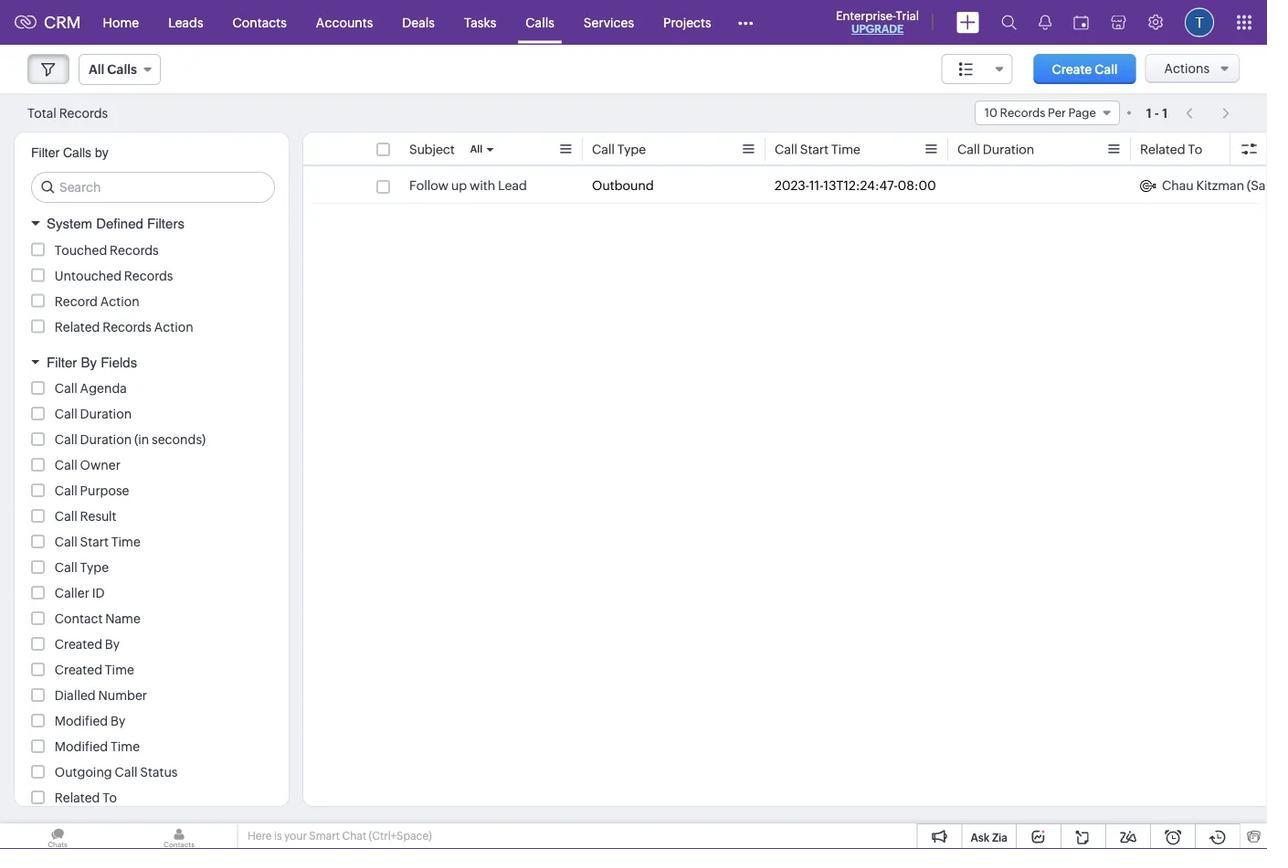 Task type: locate. For each thing, give the bounding box(es) containing it.
by
[[95, 145, 109, 160]]

create call button
[[1034, 54, 1137, 84]]

created up dialled
[[55, 663, 102, 677]]

call duration down the call agenda
[[55, 407, 132, 421]]

filter for filter calls by
[[31, 145, 60, 160]]

records up fields
[[103, 319, 152, 334]]

0 vertical spatial call duration
[[958, 142, 1035, 157]]

records down the "defined"
[[110, 243, 159, 257]]

0 horizontal spatial type
[[80, 560, 109, 575]]

status
[[140, 765, 178, 780]]

all inside field
[[89, 62, 104, 77]]

1 vertical spatial by
[[105, 637, 120, 652]]

1 modified from the top
[[55, 714, 108, 728]]

13t12:24:47-
[[824, 178, 898, 193]]

contacts link
[[218, 0, 301, 44]]

related down 1 - 1
[[1141, 142, 1186, 157]]

calls up loading icon on the top
[[107, 62, 137, 77]]

1 vertical spatial modified
[[55, 739, 108, 754]]

profile element
[[1174, 0, 1226, 44]]

navigation
[[1177, 100, 1240, 126]]

ask
[[971, 831, 990, 844]]

by for filter
[[81, 354, 97, 370]]

1 vertical spatial duration
[[80, 407, 132, 421]]

start down result on the left
[[80, 535, 109, 549]]

2 vertical spatial duration
[[80, 432, 132, 447]]

1 left -
[[1147, 106, 1152, 120]]

by down name
[[105, 637, 120, 652]]

1 vertical spatial filter
[[47, 354, 77, 370]]

create menu element
[[946, 0, 991, 44]]

tasks link
[[450, 0, 511, 44]]

1 horizontal spatial 1
[[1163, 106, 1168, 120]]

0 vertical spatial related to
[[1141, 142, 1203, 157]]

all up the total records
[[89, 62, 104, 77]]

11-
[[810, 178, 824, 193]]

action up filter by fields dropdown button
[[154, 319, 193, 334]]

related down outgoing
[[55, 791, 100, 805]]

Search text field
[[32, 173, 274, 202]]

2 modified from the top
[[55, 739, 108, 754]]

1 vertical spatial related to
[[55, 791, 117, 805]]

ask zia
[[971, 831, 1008, 844]]

2 created from the top
[[55, 663, 102, 677]]

0 vertical spatial action
[[100, 294, 139, 308]]

call up outbound
[[592, 142, 615, 157]]

call type up outbound
[[592, 142, 646, 157]]

all for all
[[470, 143, 483, 155]]

all up with
[[470, 143, 483, 155]]

call right create
[[1095, 62, 1118, 76]]

to up chau kitzman (sam link
[[1188, 142, 1203, 157]]

outgoing
[[55, 765, 112, 780]]

0 horizontal spatial all
[[89, 62, 104, 77]]

related down record
[[55, 319, 100, 334]]

2 vertical spatial related
[[55, 791, 100, 805]]

1
[[1147, 106, 1152, 120], [1163, 106, 1168, 120]]

2 horizontal spatial calls
[[526, 15, 555, 30]]

None field
[[942, 54, 1013, 84]]

created
[[55, 637, 102, 652], [55, 663, 102, 677]]

1 vertical spatial all
[[470, 143, 483, 155]]

to down outgoing call status
[[103, 791, 117, 805]]

0 vertical spatial call start time
[[775, 142, 861, 157]]

create menu image
[[957, 11, 980, 33]]

0 vertical spatial filter
[[31, 145, 60, 160]]

related
[[1141, 142, 1186, 157], [55, 319, 100, 334], [55, 791, 100, 805]]

by up the call agenda
[[81, 354, 97, 370]]

modified time
[[55, 739, 140, 754]]

filter for filter by fields
[[47, 354, 77, 370]]

0 horizontal spatial 1
[[1147, 106, 1152, 120]]

follow
[[409, 178, 449, 193]]

chau
[[1163, 178, 1194, 193]]

call start time up 11- at right top
[[775, 142, 861, 157]]

call duration (in seconds)
[[55, 432, 206, 447]]

2 vertical spatial calls
[[63, 145, 92, 160]]

call type
[[592, 142, 646, 157], [55, 560, 109, 575]]

call down the call agenda
[[55, 407, 77, 421]]

calendar image
[[1074, 15, 1089, 30]]

call start time
[[775, 142, 861, 157], [55, 535, 141, 549]]

0 horizontal spatial start
[[80, 535, 109, 549]]

1 horizontal spatial related to
[[1141, 142, 1203, 157]]

contact
[[55, 611, 103, 626]]

1 horizontal spatial call type
[[592, 142, 646, 157]]

0 vertical spatial all
[[89, 62, 104, 77]]

call purpose
[[55, 483, 129, 498]]

all for all calls
[[89, 62, 104, 77]]

records
[[59, 106, 108, 120], [1000, 106, 1046, 120], [110, 243, 159, 257], [124, 268, 173, 283], [103, 319, 152, 334]]

time up 2023-11-13t12:24:47-08:00
[[832, 142, 861, 157]]

call
[[1095, 62, 1118, 76], [592, 142, 615, 157], [775, 142, 798, 157], [958, 142, 981, 157], [55, 381, 77, 396], [55, 407, 77, 421], [55, 432, 77, 447], [55, 458, 77, 473], [55, 483, 77, 498], [55, 509, 77, 524], [55, 535, 77, 549], [55, 560, 77, 575], [115, 765, 138, 780]]

caller id
[[55, 586, 105, 600]]

1 horizontal spatial all
[[470, 143, 483, 155]]

accounts
[[316, 15, 373, 30]]

follow up with lead link
[[409, 176, 527, 195]]

time up outgoing call status
[[111, 739, 140, 754]]

duration down the 10 at the top of the page
[[983, 142, 1035, 157]]

0 vertical spatial calls
[[526, 15, 555, 30]]

filter inside filter by fields dropdown button
[[47, 354, 77, 370]]

related to up 'chau' at the top right of page
[[1141, 142, 1203, 157]]

records right the 10 at the top of the page
[[1000, 106, 1046, 120]]

0 vertical spatial created
[[55, 637, 102, 652]]

number
[[98, 688, 147, 703]]

1 vertical spatial related
[[55, 319, 100, 334]]

All Calls field
[[79, 54, 161, 85]]

08:00
[[898, 178, 937, 193]]

2 vertical spatial by
[[111, 714, 125, 728]]

1 created from the top
[[55, 637, 102, 652]]

fields
[[101, 354, 137, 370]]

by down number
[[111, 714, 125, 728]]

1 vertical spatial call duration
[[55, 407, 132, 421]]

0 vertical spatial type
[[618, 142, 646, 157]]

chau kitzman (sam
[[1163, 178, 1268, 193]]

signals image
[[1039, 15, 1052, 30]]

1 horizontal spatial to
[[1188, 142, 1203, 157]]

0 horizontal spatial calls
[[63, 145, 92, 160]]

crm
[[44, 13, 81, 32]]

create call
[[1052, 62, 1118, 76]]

records down 'touched records'
[[124, 268, 173, 283]]

modified up outgoing
[[55, 739, 108, 754]]

trial
[[896, 9, 919, 22]]

created down the contact
[[55, 637, 102, 652]]

records inside 'field'
[[1000, 106, 1046, 120]]

name
[[105, 611, 141, 626]]

actions
[[1165, 61, 1210, 76]]

calls right tasks
[[526, 15, 555, 30]]

action up related records action
[[100, 294, 139, 308]]

0 horizontal spatial action
[[100, 294, 139, 308]]

0 vertical spatial by
[[81, 354, 97, 370]]

1 right -
[[1163, 106, 1168, 120]]

modified for modified time
[[55, 739, 108, 754]]

duration down the agenda
[[80, 407, 132, 421]]

signals element
[[1028, 0, 1063, 45]]

upgrade
[[852, 23, 904, 35]]

call up call result
[[55, 483, 77, 498]]

1 vertical spatial call type
[[55, 560, 109, 575]]

zia
[[992, 831, 1008, 844]]

1 horizontal spatial start
[[800, 142, 829, 157]]

call duration down the 10 at the top of the page
[[958, 142, 1035, 157]]

10 Records Per Page field
[[975, 101, 1120, 125]]

call down size image
[[958, 142, 981, 157]]

calls
[[526, 15, 555, 30], [107, 62, 137, 77], [63, 145, 92, 160]]

call down call result
[[55, 535, 77, 549]]

lead
[[498, 178, 527, 193]]

related to down outgoing
[[55, 791, 117, 805]]

filter by fields
[[47, 354, 137, 370]]

to
[[1188, 142, 1203, 157], [103, 791, 117, 805]]

related to
[[1141, 142, 1203, 157], [55, 791, 117, 805]]

modified for modified by
[[55, 714, 108, 728]]

1 vertical spatial type
[[80, 560, 109, 575]]

filter down total
[[31, 145, 60, 160]]

leads
[[168, 15, 203, 30]]

type up outbound
[[618, 142, 646, 157]]

call left status
[[115, 765, 138, 780]]

0 horizontal spatial related to
[[55, 791, 117, 805]]

modified
[[55, 714, 108, 728], [55, 739, 108, 754]]

by inside dropdown button
[[81, 354, 97, 370]]

2 1 from the left
[[1163, 106, 1168, 120]]

home
[[103, 15, 139, 30]]

call start time down result on the left
[[55, 535, 141, 549]]

calls for all calls
[[107, 62, 137, 77]]

total
[[27, 106, 57, 120]]

records for 10
[[1000, 106, 1046, 120]]

start up 11- at right top
[[800, 142, 829, 157]]

modified down dialled
[[55, 714, 108, 728]]

0 vertical spatial start
[[800, 142, 829, 157]]

1 vertical spatial action
[[154, 319, 193, 334]]

1 horizontal spatial calls
[[107, 62, 137, 77]]

records left loading icon on the top
[[59, 106, 108, 120]]

untouched
[[55, 268, 122, 283]]

here is your smart chat (ctrl+space)
[[248, 830, 432, 842]]

records for touched
[[110, 243, 159, 257]]

call owner
[[55, 458, 121, 473]]

1 vertical spatial calls
[[107, 62, 137, 77]]

crm link
[[15, 13, 81, 32]]

filter up the call agenda
[[47, 354, 77, 370]]

search image
[[1002, 15, 1017, 30]]

calls left by in the top left of the page
[[63, 145, 92, 160]]

calls inside all calls field
[[107, 62, 137, 77]]

duration up owner on the bottom left
[[80, 432, 132, 447]]

call type up caller id
[[55, 560, 109, 575]]

0 horizontal spatial to
[[103, 791, 117, 805]]

1 vertical spatial created
[[55, 663, 102, 677]]

1 horizontal spatial call duration
[[958, 142, 1035, 157]]

filter
[[31, 145, 60, 160], [47, 354, 77, 370]]

2023-
[[775, 178, 810, 193]]

contacts image
[[122, 823, 237, 849]]

created by
[[55, 637, 120, 652]]

0 vertical spatial modified
[[55, 714, 108, 728]]

1 vertical spatial call start time
[[55, 535, 141, 549]]

type up id
[[80, 560, 109, 575]]



Task type: describe. For each thing, give the bounding box(es) containing it.
leads link
[[154, 0, 218, 44]]

10
[[985, 106, 998, 120]]

purpose
[[80, 483, 129, 498]]

touched records
[[55, 243, 159, 257]]

create
[[1052, 62, 1093, 76]]

-
[[1155, 106, 1160, 120]]

created for created by
[[55, 637, 102, 652]]

call result
[[55, 509, 117, 524]]

calls link
[[511, 0, 569, 44]]

your
[[284, 830, 307, 842]]

chats image
[[0, 823, 115, 849]]

record
[[55, 294, 98, 308]]

call up call owner
[[55, 432, 77, 447]]

all calls
[[89, 62, 137, 77]]

smart
[[309, 830, 340, 842]]

here
[[248, 830, 272, 842]]

call up 2023-
[[775, 142, 798, 157]]

follow up with lead
[[409, 178, 527, 193]]

projects link
[[649, 0, 726, 44]]

call up caller
[[55, 560, 77, 575]]

1 vertical spatial start
[[80, 535, 109, 549]]

deals
[[402, 15, 435, 30]]

seconds)
[[152, 432, 206, 447]]

0 horizontal spatial call start time
[[55, 535, 141, 549]]

outbound
[[592, 178, 654, 193]]

Other Modules field
[[726, 8, 766, 37]]

records for untouched
[[124, 268, 173, 283]]

record action
[[55, 294, 139, 308]]

(ctrl+space)
[[369, 830, 432, 842]]

page
[[1069, 106, 1097, 120]]

time down result on the left
[[111, 535, 141, 549]]

0 vertical spatial call type
[[592, 142, 646, 157]]

modified by
[[55, 714, 125, 728]]

projects
[[664, 15, 712, 30]]

1 vertical spatial to
[[103, 791, 117, 805]]

1 horizontal spatial type
[[618, 142, 646, 157]]

system defined filters button
[[15, 207, 289, 240]]

outgoing call status
[[55, 765, 178, 780]]

related records action
[[55, 319, 193, 334]]

services link
[[569, 0, 649, 44]]

call down filter by fields
[[55, 381, 77, 396]]

10 records per page
[[985, 106, 1097, 120]]

time up number
[[105, 663, 134, 677]]

0 vertical spatial to
[[1188, 142, 1203, 157]]

agenda
[[80, 381, 127, 396]]

owner
[[80, 458, 121, 473]]

id
[[92, 586, 105, 600]]

system defined filters
[[47, 216, 185, 232]]

1 - 1
[[1147, 106, 1168, 120]]

1 1 from the left
[[1147, 106, 1152, 120]]

call left owner on the bottom left
[[55, 458, 77, 473]]

contacts
[[233, 15, 287, 30]]

call agenda
[[55, 381, 127, 396]]

defined
[[96, 216, 143, 232]]

dialled number
[[55, 688, 147, 703]]

untouched records
[[55, 268, 173, 283]]

loading image
[[111, 111, 120, 117]]

0 vertical spatial related
[[1141, 142, 1186, 157]]

deals link
[[388, 0, 450, 44]]

enterprise-trial upgrade
[[836, 9, 919, 35]]

0 horizontal spatial call type
[[55, 560, 109, 575]]

home link
[[88, 0, 154, 44]]

chat
[[342, 830, 367, 842]]

by for modified
[[111, 714, 125, 728]]

1 horizontal spatial action
[[154, 319, 193, 334]]

filter by fields button
[[15, 346, 289, 378]]

filter calls by
[[31, 145, 109, 160]]

result
[[80, 509, 117, 524]]

per
[[1048, 106, 1066, 120]]

call left result on the left
[[55, 509, 77, 524]]

with
[[470, 178, 496, 193]]

is
[[274, 830, 282, 842]]

records for related
[[103, 319, 152, 334]]

total records
[[27, 106, 108, 120]]

chau kitzman (sam link
[[1141, 176, 1268, 195]]

search element
[[991, 0, 1028, 45]]

contact name
[[55, 611, 141, 626]]

created time
[[55, 663, 134, 677]]

accounts link
[[301, 0, 388, 44]]

1 horizontal spatial call start time
[[775, 142, 861, 157]]

caller
[[55, 586, 89, 600]]

records for total
[[59, 106, 108, 120]]

profile image
[[1185, 8, 1215, 37]]

dialled
[[55, 688, 96, 703]]

tasks
[[464, 15, 497, 30]]

calls inside calls link
[[526, 15, 555, 30]]

call inside button
[[1095, 62, 1118, 76]]

size image
[[959, 61, 974, 78]]

system
[[47, 216, 92, 232]]

touched
[[55, 243, 107, 257]]

kitzman
[[1197, 178, 1245, 193]]

up
[[451, 178, 467, 193]]

2023-11-13t12:24:47-08:00
[[775, 178, 937, 193]]

calls for filter calls by
[[63, 145, 92, 160]]

services
[[584, 15, 634, 30]]

by for created
[[105, 637, 120, 652]]

created for created time
[[55, 663, 102, 677]]

(sam
[[1247, 178, 1268, 193]]

0 horizontal spatial call duration
[[55, 407, 132, 421]]

0 vertical spatial duration
[[983, 142, 1035, 157]]

subject
[[409, 142, 455, 157]]

enterprise-
[[836, 9, 896, 22]]



Task type: vqa. For each thing, say whether or not it's contained in the screenshot.
Outgoing
yes



